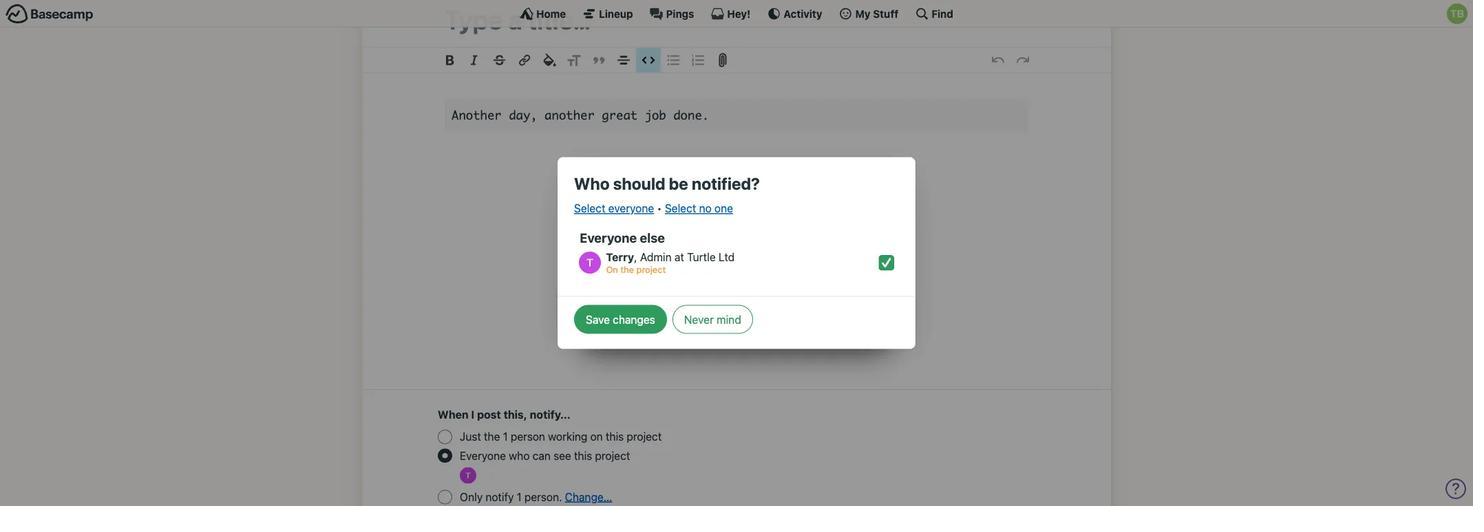 Task type: vqa. For each thing, say whether or not it's contained in the screenshot.
right 'Select'
yes



Task type: describe. For each thing, give the bounding box(es) containing it.
when i post this, notify…
[[438, 409, 571, 422]]

0 horizontal spatial the
[[484, 431, 500, 444]]

no
[[699, 202, 712, 215]]

admin
[[640, 251, 672, 264]]

notify
[[486, 491, 514, 505]]

person.
[[525, 491, 562, 505]]

can
[[533, 450, 551, 463]]

only
[[460, 491, 483, 505]]

1 vertical spatial this
[[574, 450, 592, 463]]

change…
[[565, 491, 613, 505]]

on
[[606, 264, 618, 275]]

find
[[932, 8, 954, 20]]

everyone for everyone         who can see this project
[[460, 450, 506, 463]]

select no one button
[[665, 201, 733, 217]]

should
[[614, 174, 666, 193]]

the inside terry , admin         at         turtle ltd on the project
[[621, 264, 634, 275]]

home
[[537, 8, 566, 20]]

mind
[[717, 313, 742, 326]]

everyone
[[609, 202, 654, 215]]

done.
[[674, 108, 709, 123]]

hey! button
[[711, 7, 751, 21]]

1 vertical spatial terry image
[[460, 468, 477, 485]]

0 vertical spatial this
[[606, 431, 624, 444]]

activity
[[784, 8, 823, 20]]

2 select from the left
[[665, 202, 697, 215]]

another day, another great job done.
[[452, 108, 709, 123]]

2 vertical spatial project
[[595, 450, 630, 463]]

see
[[554, 450, 571, 463]]

select everyone • select no one
[[574, 202, 733, 215]]

day,
[[509, 108, 538, 123]]

hey!
[[728, 8, 751, 20]]

be
[[669, 174, 689, 193]]

1 vertical spatial project
[[627, 431, 662, 444]]

project inside terry , admin         at         turtle ltd on the project
[[637, 264, 666, 275]]

only notify 1 person. change…
[[460, 491, 613, 505]]

1 for person
[[503, 431, 508, 444]]

notify…
[[530, 409, 571, 422]]

who
[[509, 450, 530, 463]]

this,
[[504, 409, 527, 422]]

save
[[586, 313, 610, 326]]

1 select from the left
[[574, 202, 606, 215]]

another
[[452, 108, 502, 123]]

on
[[591, 431, 603, 444]]

,
[[634, 251, 638, 264]]

Write away… text field
[[404, 74, 1070, 374]]

•
[[657, 202, 662, 215]]

1 for person.
[[517, 491, 522, 505]]

save changes button
[[574, 305, 667, 334]]

terry
[[606, 251, 634, 264]]

find button
[[916, 7, 954, 21]]

everyone         who can see this project
[[460, 450, 630, 463]]



Task type: locate. For each thing, give the bounding box(es) containing it.
select right •
[[665, 202, 697, 215]]

person
[[511, 431, 545, 444]]

i
[[471, 409, 475, 422]]

1 vertical spatial everyone
[[460, 450, 506, 463]]

at
[[675, 251, 684, 264]]

project right on on the bottom left of the page
[[627, 431, 662, 444]]

just the 1 person working on this project
[[460, 431, 662, 444]]

1 horizontal spatial the
[[621, 264, 634, 275]]

post
[[477, 409, 501, 422]]

great
[[602, 108, 638, 123]]

0 vertical spatial project
[[637, 264, 666, 275]]

main element
[[0, 0, 1474, 28]]

0 vertical spatial everyone
[[580, 231, 637, 246]]

notified?
[[692, 174, 760, 193]]

when
[[438, 409, 469, 422]]

save changes
[[586, 313, 655, 326]]

never mind
[[685, 313, 742, 326]]

terry image left the on
[[579, 252, 601, 274]]

project
[[637, 264, 666, 275], [627, 431, 662, 444], [595, 450, 630, 463]]

project down the admin in the left of the page
[[637, 264, 666, 275]]

everyone for everyone else
[[580, 231, 637, 246]]

else
[[640, 231, 665, 246]]

1 vertical spatial 1
[[517, 491, 522, 505]]

0 horizontal spatial this
[[574, 450, 592, 463]]

never mind button
[[673, 305, 753, 334]]

this right the see
[[574, 450, 592, 463]]

never
[[685, 313, 714, 326]]

just
[[460, 431, 481, 444]]

who
[[574, 174, 610, 193]]

1 horizontal spatial everyone
[[580, 231, 637, 246]]

0 horizontal spatial terry image
[[460, 468, 477, 485]]

the down 'terry'
[[621, 264, 634, 275]]

lineup
[[599, 8, 633, 20]]

1 vertical spatial the
[[484, 431, 500, 444]]

tim burton image
[[1448, 3, 1468, 24]]

1 horizontal spatial this
[[606, 431, 624, 444]]

one
[[715, 202, 733, 215]]

select down "who"
[[574, 202, 606, 215]]

everyone
[[580, 231, 637, 246], [460, 450, 506, 463]]

home link
[[520, 7, 566, 21]]

0 horizontal spatial select
[[574, 202, 606, 215]]

ltd
[[719, 251, 735, 264]]

1 horizontal spatial 1
[[517, 491, 522, 505]]

everyone else
[[580, 231, 665, 246]]

0 horizontal spatial 1
[[503, 431, 508, 444]]

pings
[[666, 8, 695, 20]]

this right on on the bottom left of the page
[[606, 431, 624, 444]]

the right just
[[484, 431, 500, 444]]

everyone down just
[[460, 450, 506, 463]]

0 vertical spatial terry image
[[579, 252, 601, 274]]

terry image
[[579, 252, 601, 274], [460, 468, 477, 485]]

terry , admin         at         turtle ltd on the project
[[606, 251, 735, 275]]

who should be notified?
[[574, 174, 760, 193]]

turtle
[[687, 251, 716, 264]]

0 vertical spatial the
[[621, 264, 634, 275]]

job
[[645, 108, 667, 123]]

everyone up 'terry'
[[580, 231, 637, 246]]

working
[[548, 431, 588, 444]]

1 horizontal spatial terry image
[[579, 252, 601, 274]]

change… button
[[565, 490, 613, 506]]

lineup link
[[583, 7, 633, 21]]

the
[[621, 264, 634, 275], [484, 431, 500, 444]]

terry image up only
[[460, 468, 477, 485]]

another
[[545, 108, 595, 123]]

changes
[[613, 313, 655, 326]]

activity link
[[767, 7, 823, 21]]

select everyone button
[[574, 201, 654, 217]]

select
[[574, 202, 606, 215], [665, 202, 697, 215]]

1 down when i post this, notify…
[[503, 431, 508, 444]]

this
[[606, 431, 624, 444], [574, 450, 592, 463]]

Type a title… text field
[[445, 4, 1029, 35]]

1
[[503, 431, 508, 444], [517, 491, 522, 505]]

1 horizontal spatial select
[[665, 202, 697, 215]]

project down on on the bottom left of the page
[[595, 450, 630, 463]]

1 right the notify
[[517, 491, 522, 505]]

pings button
[[650, 7, 695, 21]]

0 horizontal spatial everyone
[[460, 450, 506, 463]]

0 vertical spatial 1
[[503, 431, 508, 444]]



